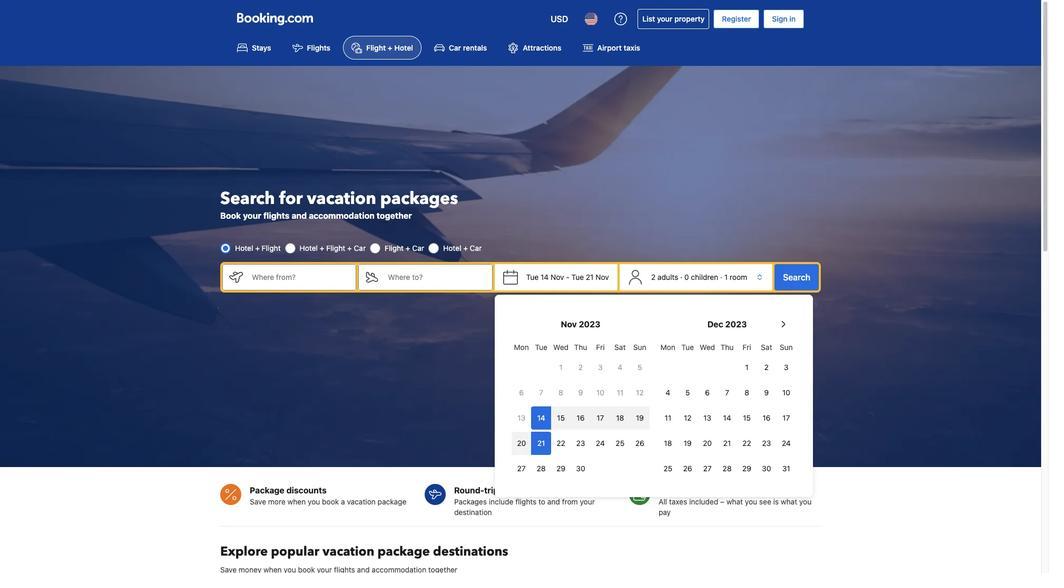 Task type: vqa. For each thing, say whether or not it's contained in the screenshot.
3 in checkbox
yes



Task type: locate. For each thing, give the bounding box(es) containing it.
2 package from the top
[[378, 543, 430, 560]]

30 inside option
[[762, 464, 771, 473]]

search inside button
[[783, 272, 811, 282]]

25 Nov 2023 checkbox
[[611, 432, 630, 455]]

1 vertical spatial and
[[548, 497, 560, 506]]

1 29 from the left
[[557, 464, 566, 473]]

1 horizontal spatial fri
[[743, 343, 752, 352]]

flights left to
[[516, 497, 537, 506]]

you right is
[[800, 497, 812, 506]]

· left 0
[[681, 272, 683, 281]]

1 horizontal spatial 25
[[664, 464, 673, 473]]

6 inside option
[[519, 388, 524, 397]]

2 9 from the left
[[765, 388, 769, 397]]

14 left -
[[541, 272, 549, 281]]

1 · from the left
[[681, 272, 683, 281]]

24 left 25 nov 2023 checkbox
[[596, 439, 605, 448]]

2 15 from the left
[[743, 413, 751, 422]]

30 inside checkbox
[[576, 464, 585, 473]]

14 inside checkbox
[[537, 413, 545, 422]]

1 8 from the left
[[559, 388, 564, 397]]

18 right "17" option
[[616, 413, 624, 422]]

10 inside 10 option
[[783, 388, 791, 397]]

21 inside 21 option
[[538, 439, 545, 448]]

20
[[517, 439, 526, 448], [703, 439, 712, 448]]

sign in link
[[764, 9, 804, 28]]

25 inside 25 option
[[664, 464, 673, 473]]

7 Nov 2023 checkbox
[[532, 381, 551, 404]]

18 Dec 2023 checkbox
[[658, 432, 678, 455]]

–
[[721, 497, 725, 506]]

search
[[220, 187, 275, 210], [783, 272, 811, 282]]

19 Dec 2023 checkbox
[[678, 432, 698, 455]]

1 horizontal spatial ·
[[721, 272, 723, 281]]

19 inside option
[[636, 413, 644, 422]]

20 Nov 2023 checkbox
[[512, 432, 532, 455]]

2 17 from the left
[[783, 413, 790, 422]]

7 inside option
[[539, 388, 544, 397]]

your right the list in the right top of the page
[[657, 14, 673, 23]]

hotel + flight + car
[[300, 243, 366, 252]]

0 horizontal spatial thu
[[574, 343, 587, 352]]

1 vertical spatial package
[[378, 543, 430, 560]]

18 Nov 2023 checkbox
[[611, 406, 630, 430]]

0 horizontal spatial 9
[[579, 388, 583, 397]]

2 inside checkbox
[[765, 363, 769, 372]]

1 left room at the right top of the page
[[725, 272, 728, 281]]

1 3 from the left
[[598, 363, 603, 372]]

1 horizontal spatial sun
[[780, 343, 793, 352]]

is
[[774, 497, 779, 506]]

sun up 3 dec 2023 option
[[780, 343, 793, 352]]

5
[[638, 363, 642, 372], [686, 388, 690, 397]]

vacation for package
[[323, 543, 375, 560]]

1 horizontal spatial search
[[783, 272, 811, 282]]

4 inside checkbox
[[618, 363, 623, 372]]

9 inside 9 checkbox
[[579, 388, 583, 397]]

0 horizontal spatial and
[[292, 211, 307, 220]]

17 right 16 option
[[783, 413, 790, 422]]

package
[[250, 486, 285, 495]]

30 right 29 dec 2023 'checkbox'
[[762, 464, 771, 473]]

1 horizontal spatial sat
[[761, 343, 773, 352]]

2 sat from the left
[[761, 343, 773, 352]]

1 vertical spatial your
[[243, 211, 261, 220]]

package
[[378, 497, 407, 506], [378, 543, 430, 560]]

16 right '15' option on the right of page
[[577, 413, 585, 422]]

13 inside checkbox
[[518, 413, 526, 422]]

vacation inside search for vacation packages book your flights and accommodation together
[[307, 187, 376, 210]]

1 horizontal spatial 26
[[684, 464, 693, 473]]

what right – at the right
[[727, 497, 743, 506]]

taxes
[[669, 497, 688, 506]]

flights down for
[[263, 211, 290, 220]]

1 horizontal spatial 18
[[664, 439, 672, 448]]

2 16 from the left
[[763, 413, 771, 422]]

27 for 27 nov 2023 checkbox
[[517, 464, 526, 473]]

you
[[308, 497, 320, 506], [745, 497, 758, 506], [800, 497, 812, 506]]

search button
[[775, 264, 819, 290]]

to
[[539, 497, 546, 506]]

Where to? field
[[380, 264, 493, 290]]

19
[[636, 413, 644, 422], [684, 439, 692, 448]]

and right to
[[548, 497, 560, 506]]

1 13 from the left
[[518, 413, 526, 422]]

and inside round-trip flights included packages include flights to and from your destination
[[548, 497, 560, 506]]

0 horizontal spatial 3
[[598, 363, 603, 372]]

11 right '10' checkbox
[[617, 388, 624, 397]]

1 27 from the left
[[517, 464, 526, 473]]

13 left 14 checkbox at the bottom right of page
[[518, 413, 526, 422]]

car
[[449, 43, 461, 52], [354, 243, 366, 252], [412, 243, 424, 252], [470, 243, 482, 252]]

4 inside checkbox
[[666, 388, 671, 397]]

sun up 5 option
[[634, 343, 647, 352]]

0 horizontal spatial 2023
[[579, 319, 601, 329]]

3 right 2 nov 2023 option
[[598, 363, 603, 372]]

0 horizontal spatial you
[[308, 497, 320, 506]]

all
[[659, 497, 667, 506]]

1 vertical spatial 12
[[684, 413, 692, 422]]

vacation up accommodation
[[307, 187, 376, 210]]

9 Nov 2023 checkbox
[[571, 381, 591, 404]]

2 · from the left
[[721, 272, 723, 281]]

21 right '20 nov 2023' option
[[538, 439, 545, 448]]

your inside the list your property link
[[657, 14, 673, 23]]

2023
[[579, 319, 601, 329], [726, 319, 747, 329]]

1 horizontal spatial your
[[580, 497, 595, 506]]

1 inside 'checkbox'
[[560, 363, 563, 372]]

15 for 15 option
[[743, 413, 751, 422]]

17 for 17 checkbox on the right of page
[[783, 413, 790, 422]]

2 2023 from the left
[[726, 319, 747, 329]]

airport
[[598, 43, 622, 52]]

2 you from the left
[[745, 497, 758, 506]]

3 you from the left
[[800, 497, 812, 506]]

20 for the 20 option
[[703, 439, 712, 448]]

0 horizontal spatial 2
[[579, 363, 583, 372]]

29 right 28 dec 2023 checkbox
[[743, 464, 752, 473]]

4 Dec 2023 checkbox
[[658, 381, 678, 404]]

1 thu from the left
[[574, 343, 587, 352]]

round-
[[454, 486, 484, 495]]

16 Dec 2023 checkbox
[[757, 406, 777, 430]]

26 for 26 dec 2023 checkbox
[[684, 464, 693, 473]]

2 thu from the left
[[721, 343, 734, 352]]

+
[[388, 43, 393, 52], [255, 243, 260, 252], [320, 243, 324, 252], [347, 243, 352, 252], [406, 243, 410, 252], [463, 243, 468, 252]]

28 right 27 nov 2023 checkbox
[[537, 464, 546, 473]]

24 for 24 nov 2023 option
[[596, 439, 605, 448]]

hotel
[[395, 43, 413, 52], [235, 243, 253, 252], [300, 243, 318, 252], [443, 243, 461, 252]]

2 inside option
[[579, 363, 583, 372]]

0 vertical spatial 18
[[616, 413, 624, 422]]

included inside 'all taxes included – what you see is what you pay'
[[690, 497, 719, 506]]

2 sun from the left
[[780, 343, 793, 352]]

your inside round-trip flights included packages include flights to and from your destination
[[580, 497, 595, 506]]

nov right -
[[596, 272, 609, 281]]

0 horizontal spatial 16
[[577, 413, 585, 422]]

21 right the 20 option
[[724, 439, 731, 448]]

usd
[[551, 14, 568, 24]]

vacation
[[307, 187, 376, 210], [347, 497, 376, 506], [323, 543, 375, 560]]

5 for 5 dec 2023 option
[[686, 388, 690, 397]]

20 inside '20 nov 2023' option
[[517, 439, 526, 448]]

1 mon from the left
[[514, 343, 529, 352]]

13 for 13 checkbox
[[704, 413, 712, 422]]

26 right 25 nov 2023 checkbox
[[636, 439, 645, 448]]

0 horizontal spatial sat
[[615, 343, 626, 352]]

0 horizontal spatial 11
[[617, 388, 624, 397]]

3 inside option
[[784, 363, 789, 372]]

11 inside checkbox
[[665, 413, 672, 422]]

24 for 24 'checkbox'
[[782, 439, 791, 448]]

15 for '15' option on the right of page
[[557, 413, 565, 422]]

11 inside option
[[617, 388, 624, 397]]

2 22 from the left
[[743, 439, 752, 448]]

1 horizontal spatial 23
[[762, 439, 771, 448]]

30 Nov 2023 checkbox
[[571, 457, 591, 480]]

0 vertical spatial 12
[[636, 388, 644, 397]]

13 left 14 dec 2023 'checkbox'
[[704, 413, 712, 422]]

tue right -
[[572, 272, 584, 281]]

1 9 from the left
[[579, 388, 583, 397]]

0 horizontal spatial 28
[[537, 464, 546, 473]]

0 horizontal spatial 1
[[560, 363, 563, 372]]

2 mon from the left
[[661, 343, 676, 352]]

3
[[598, 363, 603, 372], [784, 363, 789, 372]]

9 inside 9 dec 2023 'option'
[[765, 388, 769, 397]]

1 30 from the left
[[576, 464, 585, 473]]

1 vertical spatial search
[[783, 272, 811, 282]]

save
[[250, 497, 266, 506]]

1
[[725, 272, 728, 281], [560, 363, 563, 372], [746, 363, 749, 372]]

0 horizontal spatial 20
[[517, 439, 526, 448]]

1 package from the top
[[378, 497, 407, 506]]

12 for 12 dec 2023 checkbox
[[684, 413, 692, 422]]

0 horizontal spatial 21
[[538, 439, 545, 448]]

14 for 14 checkbox at the bottom right of page
[[537, 413, 545, 422]]

7 left 8 option
[[539, 388, 544, 397]]

trip
[[484, 486, 499, 495]]

register
[[722, 14, 751, 23]]

1 horizontal spatial 8
[[745, 388, 750, 397]]

1 24 from the left
[[596, 439, 605, 448]]

flight + car
[[385, 243, 424, 252]]

1 horizontal spatial 20
[[703, 439, 712, 448]]

26 right 25 option
[[684, 464, 693, 473]]

20 left 21 option
[[517, 439, 526, 448]]

1 horizontal spatial you
[[745, 497, 758, 506]]

2 horizontal spatial 2
[[765, 363, 769, 372]]

1 horizontal spatial 6
[[705, 388, 710, 397]]

17 left 18 nov 2023 option
[[597, 413, 604, 422]]

booking.com online hotel reservations image
[[237, 13, 313, 25]]

2 8 from the left
[[745, 388, 750, 397]]

1 horizontal spatial 17
[[783, 413, 790, 422]]

taxis
[[624, 43, 640, 52]]

10 right 9 checkbox
[[597, 388, 605, 397]]

30 right 29 'option'
[[576, 464, 585, 473]]

7 right 6 'checkbox'
[[725, 388, 730, 397]]

0 horizontal spatial 17
[[597, 413, 604, 422]]

6 left 7 nov 2023 option
[[519, 388, 524, 397]]

10 for '10' checkbox
[[597, 388, 605, 397]]

24 right '23' option
[[782, 439, 791, 448]]

13 inside checkbox
[[704, 413, 712, 422]]

11
[[617, 388, 624, 397], [665, 413, 672, 422]]

fri up the 3 nov 2023 checkbox
[[596, 343, 605, 352]]

19 left the 20 option
[[684, 439, 692, 448]]

0 horizontal spatial 27
[[517, 464, 526, 473]]

stays
[[252, 43, 271, 52]]

1 sun from the left
[[634, 343, 647, 352]]

17 inside option
[[597, 413, 604, 422]]

1 left "2" checkbox
[[746, 363, 749, 372]]

9 right 8 dec 2023 option
[[765, 388, 769, 397]]

0 horizontal spatial 15
[[557, 413, 565, 422]]

26 Nov 2023 checkbox
[[630, 432, 650, 455]]

flights for trip
[[516, 497, 537, 506]]

2023 up 2 nov 2023 option
[[579, 319, 601, 329]]

1 Dec 2023 checkbox
[[737, 356, 757, 379]]

2 horizontal spatial your
[[657, 14, 673, 23]]

7
[[539, 388, 544, 397], [725, 388, 730, 397]]

sat up 4 checkbox
[[615, 343, 626, 352]]

what right is
[[781, 497, 798, 506]]

8
[[559, 388, 564, 397], [745, 388, 750, 397]]

17 inside checkbox
[[783, 413, 790, 422]]

13
[[518, 413, 526, 422], [704, 413, 712, 422]]

explore
[[220, 543, 268, 560]]

sat up "2" checkbox
[[761, 343, 773, 352]]

2023 for nov 2023
[[579, 319, 601, 329]]

2 7 from the left
[[725, 388, 730, 397]]

flight
[[366, 43, 386, 52], [262, 243, 281, 252], [326, 243, 345, 252], [385, 243, 404, 252]]

5 right 4 checkbox
[[638, 363, 642, 372]]

+ for flight + hotel
[[388, 43, 393, 52]]

14 Dec 2023 checkbox
[[718, 406, 737, 430]]

fri up '1 dec 2023' checkbox
[[743, 343, 752, 352]]

17
[[597, 413, 604, 422], [783, 413, 790, 422]]

2 left adults
[[651, 272, 656, 281]]

0 horizontal spatial 12
[[636, 388, 644, 397]]

27 Dec 2023 checkbox
[[698, 457, 718, 480]]

24 inside 'checkbox'
[[782, 439, 791, 448]]

6 inside 'checkbox'
[[705, 388, 710, 397]]

2 23 from the left
[[762, 439, 771, 448]]

0 horizontal spatial 4
[[618, 363, 623, 372]]

29 inside 'option'
[[557, 464, 566, 473]]

16 inside cell
[[577, 413, 585, 422]]

27 inside 27 nov 2023 checkbox
[[517, 464, 526, 473]]

1 horizontal spatial 4
[[666, 388, 671, 397]]

12 inside checkbox
[[684, 413, 692, 422]]

0 vertical spatial search
[[220, 187, 275, 210]]

wed up 1 nov 2023 'checkbox'
[[554, 343, 569, 352]]

2 6 from the left
[[705, 388, 710, 397]]

wed down dec
[[700, 343, 715, 352]]

21 for '21 dec 2023' checkbox
[[724, 439, 731, 448]]

17 Dec 2023 checkbox
[[777, 406, 797, 430]]

5 inside option
[[686, 388, 690, 397]]

8 right 7 nov 2023 option
[[559, 388, 564, 397]]

stays link
[[229, 36, 280, 60]]

you down discounts at left
[[308, 497, 320, 506]]

8 for 8 dec 2023 option
[[745, 388, 750, 397]]

1 fri from the left
[[596, 343, 605, 352]]

14 left 15 option
[[723, 413, 731, 422]]

0 horizontal spatial 8
[[559, 388, 564, 397]]

24 Nov 2023 checkbox
[[591, 432, 611, 455]]

nov
[[551, 272, 564, 281], [596, 272, 609, 281], [561, 319, 577, 329]]

22 Dec 2023 checkbox
[[737, 432, 757, 455]]

19 for 19 dec 2023 checkbox
[[684, 439, 692, 448]]

16
[[577, 413, 585, 422], [763, 413, 771, 422]]

26 inside checkbox
[[636, 439, 645, 448]]

29 right 28 checkbox
[[557, 464, 566, 473]]

18 inside cell
[[616, 413, 624, 422]]

mon
[[514, 343, 529, 352], [661, 343, 676, 352]]

12 Nov 2023 checkbox
[[630, 381, 650, 404]]

mon for dec
[[661, 343, 676, 352]]

2 24 from the left
[[782, 439, 791, 448]]

1 28 from the left
[[537, 464, 546, 473]]

you left see
[[745, 497, 758, 506]]

vacation inside package discounts save more when you book a vacation package
[[347, 497, 376, 506]]

what
[[727, 497, 743, 506], [781, 497, 798, 506]]

1 grid from the left
[[512, 337, 650, 480]]

1 23 from the left
[[576, 439, 585, 448]]

flight inside flight + hotel link
[[366, 43, 386, 52]]

19 inside checkbox
[[684, 439, 692, 448]]

2 27 from the left
[[703, 464, 712, 473]]

24 inside option
[[596, 439, 605, 448]]

25 for 25 option
[[664, 464, 673, 473]]

2 right 1 nov 2023 'checkbox'
[[579, 363, 583, 372]]

3 right "2" checkbox
[[784, 363, 789, 372]]

1 horizontal spatial 7
[[725, 388, 730, 397]]

5 Dec 2023 checkbox
[[678, 381, 698, 404]]

all taxes included – what you see is what you pay
[[659, 497, 812, 517]]

0 horizontal spatial 6
[[519, 388, 524, 397]]

25 left 26 dec 2023 checkbox
[[664, 464, 673, 473]]

1 sat from the left
[[615, 343, 626, 352]]

0 horizontal spatial 26
[[636, 439, 645, 448]]

12 right 11 option
[[636, 388, 644, 397]]

23 right "22 dec 2023" checkbox
[[762, 439, 771, 448]]

16 for 16 option
[[763, 413, 771, 422]]

your inside search for vacation packages book your flights and accommodation together
[[243, 211, 261, 220]]

10 right 9 dec 2023 'option'
[[783, 388, 791, 397]]

0 horizontal spatial grid
[[512, 337, 650, 480]]

1 horizontal spatial 30
[[762, 464, 771, 473]]

27 right 26 dec 2023 checkbox
[[703, 464, 712, 473]]

hotel for hotel + car
[[443, 243, 461, 252]]

airport taxis
[[598, 43, 640, 52]]

1 horizontal spatial 11
[[665, 413, 672, 422]]

0 vertical spatial and
[[292, 211, 307, 220]]

thu for dec
[[721, 343, 734, 352]]

2 29 from the left
[[743, 464, 752, 473]]

0 vertical spatial vacation
[[307, 187, 376, 210]]

0 vertical spatial your
[[657, 14, 673, 23]]

attractions link
[[500, 36, 570, 60]]

30
[[576, 464, 585, 473], [762, 464, 771, 473]]

28 for 28 dec 2023 checkbox
[[723, 464, 732, 473]]

more
[[268, 497, 286, 506]]

0 horizontal spatial 13
[[518, 413, 526, 422]]

your right book
[[243, 211, 261, 220]]

9 right 8 option
[[579, 388, 583, 397]]

0 vertical spatial included
[[529, 486, 564, 495]]

2 horizontal spatial you
[[800, 497, 812, 506]]

11 left 12 dec 2023 checkbox
[[665, 413, 672, 422]]

5 inside option
[[638, 363, 642, 372]]

12 Dec 2023 checkbox
[[678, 406, 698, 430]]

8 right 7 'option'
[[745, 388, 750, 397]]

2 wed from the left
[[700, 343, 715, 352]]

your right from
[[580, 497, 595, 506]]

27 Nov 2023 checkbox
[[512, 457, 532, 480]]

11 Nov 2023 checkbox
[[611, 381, 630, 404]]

1 horizontal spatial 27
[[703, 464, 712, 473]]

28 right "27 dec 2023" "option"
[[723, 464, 732, 473]]

28
[[537, 464, 546, 473], [723, 464, 732, 473]]

26 inside checkbox
[[684, 464, 693, 473]]

grid for dec
[[658, 337, 797, 480]]

0 horizontal spatial 25
[[616, 439, 625, 448]]

15
[[557, 413, 565, 422], [743, 413, 751, 422]]

0 horizontal spatial included
[[529, 486, 564, 495]]

accommodation
[[309, 211, 375, 220]]

20 inside the 20 option
[[703, 439, 712, 448]]

mon for nov
[[514, 343, 529, 352]]

25 for 25 nov 2023 checkbox
[[616, 439, 625, 448]]

0 horizontal spatial mon
[[514, 343, 529, 352]]

22 left 23 nov 2023 option
[[557, 439, 566, 448]]

children
[[691, 272, 719, 281]]

1 horizontal spatial 29
[[743, 464, 752, 473]]

15 left 16 nov 2023 option
[[557, 413, 565, 422]]

1 10 from the left
[[597, 388, 605, 397]]

3 Nov 2023 checkbox
[[591, 356, 611, 379]]

1 22 from the left
[[557, 439, 566, 448]]

2 horizontal spatial 1
[[746, 363, 749, 372]]

and down for
[[292, 211, 307, 220]]

flights inside search for vacation packages book your flights and accommodation together
[[263, 211, 290, 220]]

list
[[643, 14, 655, 23]]

2 10 from the left
[[783, 388, 791, 397]]

tue up 5 dec 2023 option
[[682, 343, 694, 352]]

book
[[220, 211, 241, 220]]

1 horizontal spatial 10
[[783, 388, 791, 397]]

1 horizontal spatial mon
[[661, 343, 676, 352]]

20 cell
[[512, 430, 532, 455]]

18
[[616, 413, 624, 422], [664, 439, 672, 448]]

4 Nov 2023 checkbox
[[611, 356, 630, 379]]

2 right '1 dec 2023' checkbox
[[765, 363, 769, 372]]

wed
[[554, 343, 569, 352], [700, 343, 715, 352]]

0 horizontal spatial fri
[[596, 343, 605, 352]]

hotel for hotel + flight + car
[[300, 243, 318, 252]]

1 horizontal spatial included
[[690, 497, 719, 506]]

1 horizontal spatial what
[[781, 497, 798, 506]]

1 horizontal spatial 22
[[743, 439, 752, 448]]

1 vertical spatial 26
[[684, 464, 693, 473]]

1 inside checkbox
[[746, 363, 749, 372]]

1 16 from the left
[[577, 413, 585, 422]]

24
[[596, 439, 605, 448], [782, 439, 791, 448]]

21 right -
[[586, 272, 594, 281]]

sun for nov 2023
[[634, 343, 647, 352]]

1 20 from the left
[[517, 439, 526, 448]]

2 vertical spatial flights
[[516, 497, 537, 506]]

10 inside checkbox
[[597, 388, 605, 397]]

1 2023 from the left
[[579, 319, 601, 329]]

sign in
[[772, 14, 796, 23]]

adults
[[658, 272, 679, 281]]

1 you from the left
[[308, 497, 320, 506]]

you inside package discounts save more when you book a vacation package
[[308, 497, 320, 506]]

included left – at the right
[[690, 497, 719, 506]]

0 horizontal spatial ·
[[681, 272, 683, 281]]

thu down dec 2023
[[721, 343, 734, 352]]

22 right '21 dec 2023' checkbox
[[743, 439, 752, 448]]

2 13 from the left
[[704, 413, 712, 422]]

25
[[616, 439, 625, 448], [664, 464, 673, 473]]

+ for hotel + car
[[463, 243, 468, 252]]

thu up 2 nov 2023 option
[[574, 343, 587, 352]]

1 horizontal spatial and
[[548, 497, 560, 506]]

0 horizontal spatial 24
[[596, 439, 605, 448]]

1 vertical spatial 19
[[684, 439, 692, 448]]

1 vertical spatial 4
[[666, 388, 671, 397]]

7 inside 'option'
[[725, 388, 730, 397]]

2 28 from the left
[[723, 464, 732, 473]]

room
[[730, 272, 748, 281]]

1 17 from the left
[[597, 413, 604, 422]]

17 Nov 2023 checkbox
[[591, 406, 611, 430]]

15 inside cell
[[557, 413, 565, 422]]

thu
[[574, 343, 587, 352], [721, 343, 734, 352]]

2 what from the left
[[781, 497, 798, 506]]

0 horizontal spatial 30
[[576, 464, 585, 473]]

included up to
[[529, 486, 564, 495]]

tue up 7 nov 2023 option
[[535, 343, 548, 352]]

4
[[618, 363, 623, 372], [666, 388, 671, 397]]

4 right the 3 nov 2023 checkbox
[[618, 363, 623, 372]]

25 inside 25 nov 2023 checkbox
[[616, 439, 625, 448]]

vacation right a
[[347, 497, 376, 506]]

14 inside 'checkbox'
[[723, 413, 731, 422]]

1 vertical spatial 18
[[664, 439, 672, 448]]

included
[[529, 486, 564, 495], [690, 497, 719, 506]]

· right children
[[721, 272, 723, 281]]

popular
[[271, 543, 319, 560]]

30 for 30 dec 2023 option
[[762, 464, 771, 473]]

30 Dec 2023 checkbox
[[757, 457, 777, 480]]

4 for 4 dec 2023 checkbox
[[666, 388, 671, 397]]

20 right 19 dec 2023 checkbox
[[703, 439, 712, 448]]

10 Nov 2023 checkbox
[[591, 381, 611, 404]]

mon up 6 option on the bottom of the page
[[514, 343, 529, 352]]

16 right 15 option
[[763, 413, 771, 422]]

1 7 from the left
[[539, 388, 544, 397]]

12 right 11 checkbox
[[684, 413, 692, 422]]

1 horizontal spatial 3
[[784, 363, 789, 372]]

1 horizontal spatial 5
[[686, 388, 690, 397]]

3 inside checkbox
[[598, 363, 603, 372]]

2023 right dec
[[726, 319, 747, 329]]

1 horizontal spatial 19
[[684, 439, 692, 448]]

6 left 7 'option'
[[705, 388, 710, 397]]

search inside search for vacation packages book your flights and accommodation together
[[220, 187, 275, 210]]

1 vertical spatial 5
[[686, 388, 690, 397]]

5 left 6 'checkbox'
[[686, 388, 690, 397]]

1 horizontal spatial 16
[[763, 413, 771, 422]]

1 wed from the left
[[554, 343, 569, 352]]

0 vertical spatial 26
[[636, 439, 645, 448]]

and
[[292, 211, 307, 220], [548, 497, 560, 506]]

mon up 4 dec 2023 checkbox
[[661, 343, 676, 352]]

sat for nov 2023
[[615, 343, 626, 352]]

0 vertical spatial 4
[[618, 363, 623, 372]]

package inside package discounts save more when you book a vacation package
[[378, 497, 407, 506]]

6 Nov 2023 checkbox
[[512, 381, 532, 404]]

grid
[[512, 337, 650, 480], [658, 337, 797, 480]]

27 inside "27 dec 2023" "option"
[[703, 464, 712, 473]]

23 Nov 2023 checkbox
[[571, 432, 591, 455]]

22 for 22 checkbox
[[557, 439, 566, 448]]

2 20 from the left
[[703, 439, 712, 448]]

nov 2023
[[561, 319, 601, 329]]

vacation for packages
[[307, 187, 376, 210]]

25 right 24 nov 2023 option
[[616, 439, 625, 448]]

0 horizontal spatial what
[[727, 497, 743, 506]]

21 inside '21 dec 2023' checkbox
[[724, 439, 731, 448]]

1 horizontal spatial wed
[[700, 343, 715, 352]]

0 horizontal spatial your
[[243, 211, 261, 220]]

5 Nov 2023 checkbox
[[630, 356, 650, 379]]

2 3 from the left
[[784, 363, 789, 372]]

0 horizontal spatial 10
[[597, 388, 605, 397]]

14
[[541, 272, 549, 281], [537, 413, 545, 422], [723, 413, 731, 422]]

2 30 from the left
[[762, 464, 771, 473]]

29 inside 'checkbox'
[[743, 464, 752, 473]]

9
[[579, 388, 583, 397], [765, 388, 769, 397]]

1 horizontal spatial 9
[[765, 388, 769, 397]]

22
[[557, 439, 566, 448], [743, 439, 752, 448]]

+ for hotel + flight + car
[[320, 243, 324, 252]]

1 6 from the left
[[519, 388, 524, 397]]

1 vertical spatial 25
[[664, 464, 673, 473]]

23
[[576, 439, 585, 448], [762, 439, 771, 448]]

4 left 5 dec 2023 option
[[666, 388, 671, 397]]

nov left -
[[551, 272, 564, 281]]

vacation down a
[[323, 543, 375, 560]]

0 horizontal spatial search
[[220, 187, 275, 210]]

27 left 28 checkbox
[[517, 464, 526, 473]]

19 right 18 nov 2023 option
[[636, 413, 644, 422]]

sun for dec 2023
[[780, 343, 793, 352]]

2 Dec 2023 checkbox
[[757, 356, 777, 379]]

0 horizontal spatial 29
[[557, 464, 566, 473]]

31 Dec 2023 checkbox
[[777, 457, 797, 480]]

1 horizontal spatial 2023
[[726, 319, 747, 329]]

tue left -
[[526, 272, 539, 281]]

thu for nov
[[574, 343, 587, 352]]

12 inside option
[[636, 388, 644, 397]]

0 vertical spatial 25
[[616, 439, 625, 448]]

1 15 from the left
[[557, 413, 565, 422]]

2 fri from the left
[[743, 343, 752, 352]]

0 horizontal spatial sun
[[634, 343, 647, 352]]

1 left 2 nov 2023 option
[[560, 363, 563, 372]]

2 grid from the left
[[658, 337, 797, 480]]



Task type: describe. For each thing, give the bounding box(es) containing it.
13 Nov 2023 checkbox
[[512, 406, 532, 430]]

hotel for hotel + flight
[[235, 243, 253, 252]]

9 for 9 checkbox
[[579, 388, 583, 397]]

4 for 4 checkbox
[[618, 363, 623, 372]]

18 cell
[[611, 404, 630, 430]]

search for search for vacation packages book your flights and accommodation together
[[220, 187, 275, 210]]

7 Dec 2023 checkbox
[[718, 381, 737, 404]]

1 horizontal spatial 2
[[651, 272, 656, 281]]

you for discounts
[[308, 497, 320, 506]]

+ for hotel + flight
[[255, 243, 260, 252]]

3 Dec 2023 checkbox
[[777, 356, 797, 379]]

sat for dec 2023
[[761, 343, 773, 352]]

23 for '23' option
[[762, 439, 771, 448]]

dec
[[708, 319, 724, 329]]

11 Dec 2023 checkbox
[[658, 406, 678, 430]]

27 for "27 dec 2023" "option"
[[703, 464, 712, 473]]

fri for dec 2023
[[743, 343, 752, 352]]

1 horizontal spatial 21
[[586, 272, 594, 281]]

22 Nov 2023 checkbox
[[551, 432, 571, 455]]

23 Dec 2023 checkbox
[[757, 432, 777, 455]]

pay
[[659, 508, 671, 517]]

20 Dec 2023 checkbox
[[698, 432, 718, 455]]

flights for for
[[263, 211, 290, 220]]

you for taxes
[[745, 497, 758, 506]]

21 Dec 2023 checkbox
[[718, 432, 737, 455]]

-
[[566, 272, 570, 281]]

12 for 12 nov 2023 option
[[636, 388, 644, 397]]

23 for 23 nov 2023 option
[[576, 439, 585, 448]]

Where from? field
[[244, 264, 357, 290]]

11 for 11 option
[[617, 388, 624, 397]]

2 adults · 0 children · 1 room
[[651, 272, 748, 281]]

round-trip flights included packages include flights to and from your destination
[[454, 486, 595, 517]]

8 Nov 2023 checkbox
[[551, 381, 571, 404]]

7 for 7 nov 2023 option
[[539, 388, 544, 397]]

11 for 11 checkbox
[[665, 413, 672, 422]]

16 for 16 nov 2023 option
[[577, 413, 585, 422]]

1 horizontal spatial 1
[[725, 272, 728, 281]]

2023 for dec 2023
[[726, 319, 747, 329]]

21 Nov 2023 checkbox
[[532, 432, 551, 455]]

from
[[562, 497, 578, 506]]

for
[[279, 187, 303, 210]]

flights
[[307, 43, 331, 52]]

19 Nov 2023 checkbox
[[630, 406, 650, 430]]

package discounts save more when you book a vacation package
[[250, 486, 407, 506]]

0
[[685, 272, 689, 281]]

nov up 1 nov 2023 'checkbox'
[[561, 319, 577, 329]]

2 for dec 2023
[[765, 363, 769, 372]]

and inside search for vacation packages book your flights and accommodation together
[[292, 211, 307, 220]]

fri for nov 2023
[[596, 343, 605, 352]]

14 cell
[[532, 404, 551, 430]]

flight + hotel
[[366, 43, 413, 52]]

packages
[[454, 497, 487, 506]]

30 for the 30 checkbox
[[576, 464, 585, 473]]

8 Dec 2023 checkbox
[[737, 381, 757, 404]]

21 for 21 option
[[538, 439, 545, 448]]

destinations
[[433, 543, 509, 560]]

28 Dec 2023 checkbox
[[718, 457, 737, 480]]

+ for flight + car
[[406, 243, 410, 252]]

discounts
[[287, 486, 327, 495]]

15 Nov 2023 checkbox
[[551, 406, 571, 430]]

wed for nov 2023
[[554, 343, 569, 352]]

in
[[790, 14, 796, 23]]

6 for 6 'checkbox'
[[705, 388, 710, 397]]

26 for 26 checkbox
[[636, 439, 645, 448]]

18 for 18 nov 2023 option
[[616, 413, 624, 422]]

3 for dec 2023
[[784, 363, 789, 372]]

car rentals link
[[426, 36, 496, 60]]

see
[[760, 497, 772, 506]]

flight + hotel link
[[343, 36, 422, 60]]

10 Dec 2023 checkbox
[[777, 381, 797, 404]]

13 for 13 nov 2023 checkbox
[[518, 413, 526, 422]]

a
[[341, 497, 345, 506]]

22 for "22 dec 2023" checkbox
[[743, 439, 752, 448]]

1 vertical spatial flights
[[501, 486, 527, 495]]

property
[[675, 14, 705, 23]]

18 for 18 dec 2023 option
[[664, 439, 672, 448]]

hotel + flight
[[235, 243, 281, 252]]

13 Dec 2023 checkbox
[[698, 406, 718, 430]]

16 cell
[[571, 404, 591, 430]]

when
[[288, 497, 306, 506]]

list your property
[[643, 14, 705, 23]]

rentals
[[463, 43, 487, 52]]

29 Dec 2023 checkbox
[[737, 457, 757, 480]]

7 for 7 'option'
[[725, 388, 730, 397]]

19 for the 19 option at right
[[636, 413, 644, 422]]

5 for 5 option
[[638, 363, 642, 372]]

19 cell
[[630, 404, 650, 430]]

17 for "17" option
[[597, 413, 604, 422]]

1 Nov 2023 checkbox
[[551, 356, 571, 379]]

wed for dec 2023
[[700, 343, 715, 352]]

14 Nov 2023 checkbox
[[532, 406, 551, 430]]

9 Dec 2023 checkbox
[[757, 381, 777, 404]]

9 for 9 dec 2023 'option'
[[765, 388, 769, 397]]

1 what from the left
[[727, 497, 743, 506]]

20 for '20 nov 2023' option
[[517, 439, 526, 448]]

include
[[489, 497, 514, 506]]

29 for 29 'option'
[[557, 464, 566, 473]]

28 Nov 2023 checkbox
[[532, 457, 551, 480]]

28 for 28 checkbox
[[537, 464, 546, 473]]

airport taxis link
[[574, 36, 649, 60]]

2 Nov 2023 checkbox
[[571, 356, 591, 379]]

31
[[783, 464, 791, 473]]

16 Nov 2023 checkbox
[[571, 406, 591, 430]]

24 Dec 2023 checkbox
[[777, 432, 797, 455]]

sign
[[772, 14, 788, 23]]

3 for nov 2023
[[598, 363, 603, 372]]

25 Dec 2023 checkbox
[[658, 457, 678, 480]]

grid for nov
[[512, 337, 650, 480]]

6 Dec 2023 checkbox
[[698, 381, 718, 404]]

packages
[[381, 187, 458, 210]]

together
[[377, 211, 412, 220]]

8 for 8 option
[[559, 388, 564, 397]]

attractions
[[523, 43, 562, 52]]

29 for 29 dec 2023 'checkbox'
[[743, 464, 752, 473]]

search for vacation packages book your flights and accommodation together
[[220, 187, 458, 220]]

included inside round-trip flights included packages include flights to and from your destination
[[529, 486, 564, 495]]

1 for dec 2023
[[746, 363, 749, 372]]

17 cell
[[591, 404, 611, 430]]

6 for 6 option on the bottom of the page
[[519, 388, 524, 397]]

15 Dec 2023 checkbox
[[737, 406, 757, 430]]

10 for 10 option
[[783, 388, 791, 397]]

book
[[322, 497, 339, 506]]

tue 14 nov - tue 21 nov
[[526, 272, 609, 281]]

flights link
[[284, 36, 339, 60]]

2 for nov 2023
[[579, 363, 583, 372]]

car rentals
[[449, 43, 487, 52]]

explore popular vacation package destinations
[[220, 543, 509, 560]]

search for search
[[783, 272, 811, 282]]

usd button
[[545, 6, 575, 32]]

1 for nov 2023
[[560, 363, 563, 372]]

21 cell
[[532, 430, 551, 455]]

destination
[[454, 508, 492, 517]]

14 for 14 dec 2023 'checkbox'
[[723, 413, 731, 422]]

register link
[[714, 9, 760, 28]]

dec 2023
[[708, 319, 747, 329]]

29 Nov 2023 checkbox
[[551, 457, 571, 480]]

15 cell
[[551, 404, 571, 430]]

26 Dec 2023 checkbox
[[678, 457, 698, 480]]

list your property link
[[638, 9, 710, 29]]

hotel + car
[[443, 243, 482, 252]]



